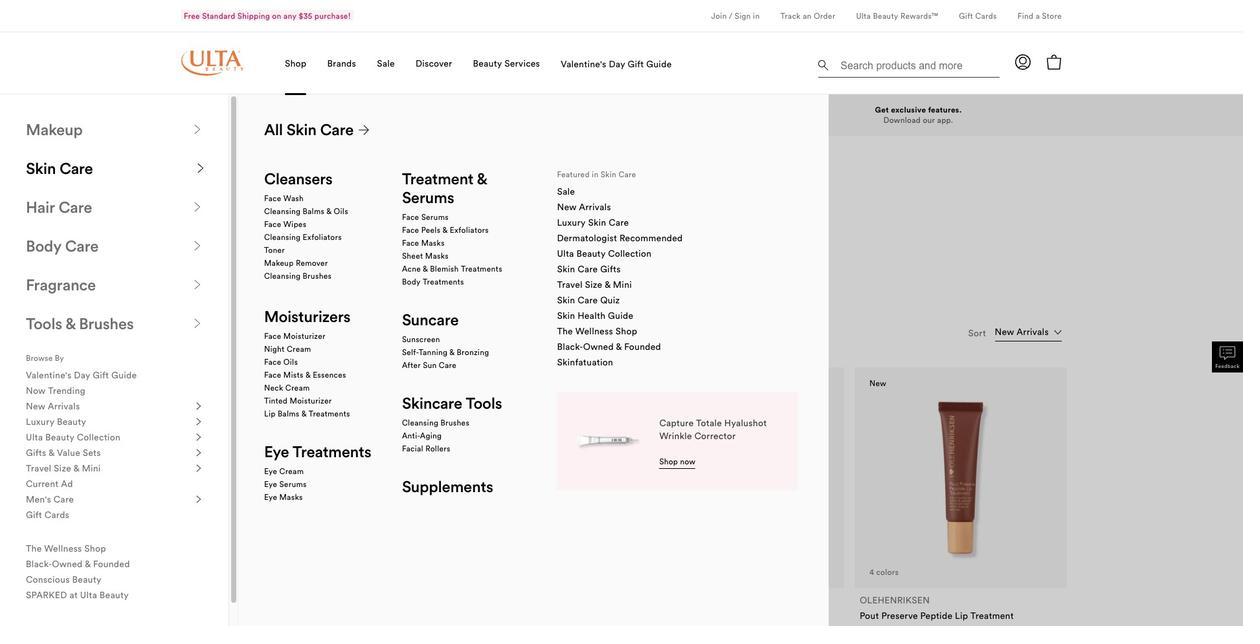Task type: vqa. For each thing, say whether or not it's contained in the screenshot.


Task type: describe. For each thing, give the bounding box(es) containing it.
tools & brushes button
[[26, 314, 203, 333]]

travel inside travel size & mini dropdown button
[[26, 463, 51, 475]]

withiconright image for makeup
[[192, 124, 203, 135]]

0 horizontal spatial cleansing brushes link
[[264, 271, 332, 282]]

cleansing down makeup remover 'link'
[[264, 271, 301, 281]]

1 vertical spatial in
[[346, 115, 352, 125]]

neck
[[264, 383, 283, 393]]

colors for 4 colors
[[876, 568, 899, 578]]

beauty down conscious beauty link
[[100, 590, 129, 602]]

guide inside featured in skin care sale new arrivals luxury skin care dermatologist recommended ulta beauty collection skin care gifts travel size & mini skin care quiz skin health guide the wellness shop black-owned & founded skinfatuation
[[608, 310, 633, 322]]

face mists & essences link
[[264, 370, 346, 381]]

new inside dropdown button
[[26, 401, 45, 412]]

eye treatments eye cream eye serums eye masks
[[264, 442, 371, 502]]

fragrance button
[[26, 275, 203, 295]]

after sun care link
[[402, 361, 456, 371]]

37 colors
[[201, 568, 234, 578]]

new arrivals inside dropdown button
[[26, 401, 80, 412]]

founded inside featured in skin care sale new arrivals luxury skin care dermatologist recommended ulta beauty collection skin care gifts travel size & mini skin care quiz skin health guide the wellness shop black-owned & founded skinfatuation
[[624, 341, 661, 353]]

withiconright image for fragrance
[[192, 280, 203, 290]]

beauty up at at the bottom
[[72, 574, 101, 586]]

0 vertical spatial cream
[[287, 344, 311, 354]]

featured
[[557, 170, 590, 179]]

arrivals inside dropdown button
[[48, 401, 80, 412]]

anti-
[[402, 431, 420, 441]]

region containing makeup
[[0, 95, 1243, 627]]

luxury skin care link
[[557, 216, 803, 229]]

skincare tools cleansing brushes anti-aging facial rollers
[[402, 394, 502, 454]]

4 eye from the top
[[264, 493, 277, 502]]

tools inside skincare tools cleansing brushes anti-aging facial rollers
[[466, 394, 502, 413]]

rollers
[[426, 444, 451, 454]]

& right the peels
[[442, 225, 448, 235]]

in inside button
[[753, 11, 760, 20]]

track an order
[[781, 11, 836, 21]]

brushes inside skincare tools cleansing brushes anti-aging facial rollers
[[441, 418, 470, 428]]

purchase!
[[315, 11, 351, 20]]

gift inside 'valentine's day gift guide now trending'
[[93, 370, 109, 381]]

1 horizontal spatial gift cards
[[959, 11, 997, 21]]

beauty inside luxury beauty dropdown button
[[57, 416, 86, 428]]

1 vertical spatial cleansing brushes link
[[402, 418, 470, 429]]

suncare link
[[402, 310, 459, 331]]

withiconright image for tools & brushes
[[192, 319, 203, 329]]

capture totale hyalushot wrinkle corrector
[[659, 418, 767, 442]]

join
[[711, 11, 727, 20]]

37
[[201, 568, 210, 578]]

up
[[334, 115, 344, 125]]

mini inside dropdown button
[[82, 463, 101, 475]]

black- inside featured in skin care sale new arrivals luxury skin care dermatologist recommended ulta beauty collection skin care gifts travel size & mini skin care quiz skin health guide the wellness shop black-owned & founded skinfatuation
[[557, 341, 583, 353]]

collection inside dropdown button
[[77, 432, 120, 444]]

tanning
[[419, 348, 448, 357]]

all
[[264, 120, 283, 139]]

pout
[[860, 611, 879, 622]]

night cream link
[[264, 344, 311, 355]]

treatment inside olehenriksen pout preserve peptide lip treatment
[[971, 611, 1014, 622]]

tinted
[[264, 396, 288, 406]]

the inside the wellness shop black-owned & founded conscious beauty sparked at ulta beauty
[[26, 543, 42, 555]]

skincare
[[402, 394, 462, 413]]

cleansing down face wash link
[[264, 207, 301, 216]]

sacheu lip liner stay-n peel off tattoo bundle image
[[653, 393, 823, 563]]

1 horizontal spatial the wellness shop link
[[557, 325, 803, 338]]

0 horizontal spatial tools
[[26, 314, 62, 333]]

mists
[[283, 370, 304, 380]]

olehenriksen pout preserve peptide lip treatment image
[[876, 393, 1046, 563]]

luxury inside dropdown button
[[26, 416, 55, 428]]

body inside treatment & serums face serums face peels & exfoliators face masks sheet masks acne & blemish treatments body treatments
[[402, 277, 421, 287]]

tinted moisturizer link
[[264, 396, 332, 407]]

lip inside moisturizers face moisturizer night cream face oils face mists & essences neck cream tinted moisturizer lip balms & treatments
[[264, 409, 276, 419]]

colors for 37 colors
[[212, 568, 234, 578]]

valentine's day gift guide now trending
[[26, 370, 137, 397]]

conscious beauty link
[[26, 574, 203, 587]]

1 vertical spatial masks
[[425, 251, 449, 261]]

withiconright image for body care
[[192, 241, 203, 251]]

self-tanning & bronzing link
[[402, 348, 489, 358]]

recommended
[[620, 232, 683, 244]]

ulta beauty collection link
[[557, 247, 803, 260]]

Search products and more search field
[[839, 52, 996, 75]]

luxury beauty button
[[26, 416, 203, 429]]

serums inside 'eye treatments eye cream eye serums eye masks'
[[279, 480, 307, 490]]

care inside the suncare sunscreen self-tanning & bronzing after sun care
[[439, 361, 456, 370]]

find a store link
[[1018, 11, 1062, 23]]

moisturizers
[[264, 307, 350, 326]]

0 horizontal spatial valentine's day gift guide link
[[26, 369, 203, 382]]

0 horizontal spatial sale
[[377, 57, 395, 69]]

& inside cleansers face wash cleansing balms & oils face wipes cleansing exfoliators toner makeup remover cleansing brushes
[[326, 207, 332, 216]]

body treatments link
[[402, 277, 464, 288]]

the wellness shop black-owned & founded conscious beauty sparked at ulta beauty
[[26, 543, 132, 602]]

quiz
[[600, 295, 620, 306]]

treatment & serums face serums face peels & exfoliators face masks sheet masks acne & blemish treatments body treatments
[[402, 169, 502, 287]]

cards for the top gift cards link
[[975, 11, 997, 21]]

m·a·cximal silky matte lipstick
[[192, 611, 327, 622]]

collection inside featured in skin care sale new arrivals luxury skin care dermatologist recommended ulta beauty collection skin care gifts travel size & mini skin care quiz skin health guide the wellness shop black-owned & founded skinfatuation
[[608, 248, 652, 260]]

face peels & exfoliators link
[[402, 225, 489, 236]]

new arrivals button
[[26, 400, 203, 413]]

value
[[57, 447, 80, 459]]

1 vertical spatial new arrivals
[[181, 187, 270, 207]]

shop left now
[[659, 457, 678, 467]]

track an order link
[[781, 11, 836, 23]]

night
[[264, 344, 285, 354]]

withiconright image for skin care
[[196, 163, 206, 174]]

3 eye from the top
[[264, 480, 277, 490]]

face wash link
[[264, 194, 304, 204]]

pick
[[316, 115, 332, 125]]

cleansing exfoliators link
[[264, 232, 342, 243]]

ulta beauty collection
[[26, 432, 120, 444]]

1 vertical spatial the wellness shop link
[[26, 543, 203, 556]]

go to ulta beauty homepage image
[[181, 50, 243, 76]]

skinfatuation link
[[557, 356, 803, 369]]

store.
[[355, 115, 375, 125]]

1 eye from the top
[[264, 442, 289, 462]]

dior capture totale hyalushot wrinkle corrector image
[[573, 408, 640, 475]]

beauty inside beauty services button
[[473, 57, 502, 69]]

get exclusive features. download our app.
[[875, 105, 962, 125]]

toner link
[[264, 245, 285, 256]]

body care
[[26, 236, 98, 256]]

makeup inside cleansers face wash cleansing balms & oils face wipes cleansing exfoliators toner makeup remover cleansing brushes
[[264, 258, 294, 268]]

standard
[[202, 11, 235, 20]]

treatments inside 'eye treatments eye cream eye serums eye masks'
[[293, 442, 371, 462]]

withiconright image for travel size & mini
[[195, 465, 203, 473]]

dermatologist
[[557, 232, 617, 244]]

& down the quiz
[[616, 341, 622, 353]]

gifts inside 'dropdown button'
[[26, 447, 46, 459]]

trending
[[48, 385, 85, 397]]

cleansing inside skincare tools cleansing brushes anti-aging facial rollers
[[402, 418, 439, 428]]

in inside featured in skin care sale new arrivals luxury skin care dermatologist recommended ulta beauty collection skin care gifts travel size & mini skin care quiz skin health guide the wellness shop black-owned & founded skinfatuation
[[592, 170, 599, 179]]

ulta inside the wellness shop black-owned & founded conscious beauty sparked at ulta beauty
[[80, 590, 97, 602]]

sheet masks link
[[402, 251, 449, 262]]

face serums link
[[402, 212, 449, 223]]

1 vertical spatial gift cards link
[[26, 509, 203, 522]]

gifts inside featured in skin care sale new arrivals luxury skin care dermatologist recommended ulta beauty collection skin care gifts travel size & mini skin care quiz skin health guide the wellness shop black-owned & founded skinfatuation
[[600, 264, 621, 275]]

discover
[[416, 57, 452, 69]]

download
[[884, 115, 921, 125]]

sets
[[83, 447, 101, 459]]

makeup button
[[26, 120, 203, 139]]

acne & blemish treatments link
[[402, 264, 502, 275]]

cards for the bottom gift cards link
[[45, 510, 69, 521]]

sparked
[[26, 590, 67, 602]]

corrector
[[695, 431, 736, 442]]

0 vertical spatial makeup
[[26, 120, 83, 139]]

all skin care link
[[264, 120, 803, 139]]

0 vertical spatial masks
[[421, 238, 445, 248]]

ulta beauty collection button
[[26, 431, 203, 444]]

luxury inside featured in skin care sale new arrivals luxury skin care dermatologist recommended ulta beauty collection skin care gifts travel size & mini skin care quiz skin health guide the wellness shop black-owned & founded skinfatuation
[[557, 217, 586, 229]]

online
[[647, 379, 671, 388]]

mini inside featured in skin care sale new arrivals luxury skin care dermatologist recommended ulta beauty collection skin care gifts travel size & mini skin care quiz skin health guide the wellness shop black-owned & founded skinfatuation
[[613, 279, 632, 291]]

sale link
[[557, 185, 803, 198]]

skin care quiz link
[[557, 294, 803, 307]]

& inside 'dropdown button'
[[48, 447, 55, 459]]

4 colors
[[870, 568, 899, 578]]

sunscreen link
[[402, 335, 440, 345]]

owned inside the wellness shop black-owned & founded conscious beauty sparked at ulta beauty
[[52, 559, 83, 570]]

featured in skin care sale new arrivals luxury skin care dermatologist recommended ulta beauty collection skin care gifts travel size & mini skin care quiz skin health guide the wellness shop black-owned & founded skinfatuation
[[557, 170, 683, 368]]

skin care element
[[238, 95, 1243, 627]]

now
[[680, 457, 696, 467]]

beauty inside ulta beauty collection dropdown button
[[45, 432, 74, 444]]

0 vertical spatial valentine's day gift guide link
[[561, 58, 672, 71]]

0 vertical spatial gift cards link
[[959, 11, 997, 23]]

2 eye from the top
[[264, 467, 277, 477]]

0 vertical spatial new arrivals
[[215, 155, 262, 165]]

anti-aging link
[[402, 431, 442, 442]]

guide for valentine's day gift guide
[[646, 58, 672, 70]]

any
[[284, 11, 297, 20]]

0 vertical spatial black-owned & founded link
[[557, 341, 803, 354]]

join / sign in
[[711, 11, 760, 20]]

travel size & mini button
[[26, 462, 203, 475]]

0 vertical spatial serums
[[402, 188, 454, 207]]

moisturizers link
[[264, 307, 350, 328]]

online,
[[289, 115, 314, 125]]

1 vertical spatial cream
[[285, 383, 310, 393]]

& inside the suncare sunscreen self-tanning & bronzing after sun care
[[449, 348, 455, 357]]

beauty services button
[[473, 32, 540, 95]]

valentine's day gift guide
[[561, 58, 672, 70]]

& up face peels & exfoliators link
[[477, 169, 487, 188]]



Task type: locate. For each thing, give the bounding box(es) containing it.
beauty left services
[[473, 57, 502, 69]]

cream inside 'eye treatments eye cream eye serums eye masks'
[[279, 467, 304, 477]]

luxury beauty
[[26, 416, 86, 428]]

1 horizontal spatial makeup
[[264, 258, 294, 268]]

wellness inside featured in skin care sale new arrivals luxury skin care dermatologist recommended ulta beauty collection skin care gifts travel size & mini skin care quiz skin health guide the wellness shop black-owned & founded skinfatuation
[[575, 326, 613, 337]]

cards inside shop element
[[45, 510, 69, 521]]

1 horizontal spatial wellness
[[575, 326, 613, 337]]

& up cleansing exfoliators link
[[326, 207, 332, 216]]

0 vertical spatial collection
[[608, 248, 652, 260]]

& down sheet masks link
[[423, 264, 428, 274]]

collection
[[608, 248, 652, 260], [77, 432, 120, 444]]

care
[[320, 120, 354, 139], [60, 159, 93, 178], [619, 170, 636, 179], [59, 197, 92, 217], [609, 217, 629, 229], [65, 236, 98, 256], [578, 264, 598, 275], [578, 295, 598, 306], [439, 361, 456, 370], [54, 494, 74, 506]]

2 vertical spatial cream
[[279, 467, 304, 477]]

eye serums link
[[264, 480, 307, 490]]

& up the quiz
[[605, 279, 611, 291]]

mini down sets
[[82, 463, 101, 475]]

brushes inside cleansers face wash cleansing balms & oils face wipes cleansing exfoliators toner makeup remover cleansing brushes
[[303, 271, 332, 281]]

tools up browse by
[[26, 314, 62, 333]]

withiconright image
[[192, 124, 203, 135], [196, 163, 206, 174], [192, 202, 203, 212], [192, 241, 203, 251], [192, 280, 203, 290], [192, 319, 203, 329], [195, 403, 203, 411], [195, 418, 203, 426], [195, 434, 203, 442], [195, 449, 203, 457], [195, 465, 203, 473], [195, 496, 203, 504]]

1 vertical spatial makeup
[[264, 258, 294, 268]]

ulta inside featured in skin care sale new arrivals luxury skin care dermatologist recommended ulta beauty collection skin care gifts travel size & mini skin care quiz skin health guide the wellness shop black-owned & founded skinfatuation
[[557, 248, 574, 260]]

2 vertical spatial serums
[[279, 480, 307, 490]]

withiconright image inside hair care dropdown button
[[192, 202, 203, 212]]

masks down eye serums link
[[279, 493, 303, 502]]

withiconright image inside fragrance dropdown button
[[192, 280, 203, 290]]

black-owned & founded link
[[557, 341, 803, 354], [26, 558, 203, 571]]

brands button
[[327, 32, 356, 95]]

0 horizontal spatial oils
[[283, 357, 298, 367]]

2 colors from the left
[[876, 568, 899, 578]]

lip right peptide
[[955, 611, 968, 622]]

in right up
[[346, 115, 352, 125]]

beauty left the rewards™
[[873, 11, 899, 20]]

0 vertical spatial lip
[[264, 409, 276, 419]]

1 horizontal spatial the
[[557, 326, 573, 337]]

treatments down the lip balms & treatments link
[[293, 442, 371, 462]]

moisturizer
[[283, 332, 326, 341], [290, 396, 332, 406]]

body down hair in the top left of the page
[[26, 236, 61, 256]]

0 vertical spatial guide
[[646, 58, 672, 70]]

0 vertical spatial owned
[[583, 341, 614, 353]]

0 vertical spatial brushes
[[303, 271, 332, 281]]

exfoliators inside cleansers face wash cleansing balms & oils face wipes cleansing exfoliators toner makeup remover cleansing brushes
[[303, 232, 342, 242]]

all skin care
[[264, 120, 354, 139]]

oils inside cleansers face wash cleansing balms & oils face wipes cleansing exfoliators toner makeup remover cleansing brushes
[[334, 207, 348, 216]]

shop down the quiz
[[616, 326, 637, 337]]

& inside the wellness shop black-owned & founded conscious beauty sparked at ulta beauty
[[85, 559, 91, 570]]

serums down the eye cream link
[[279, 480, 307, 490]]

owned inside featured in skin care sale new arrivals luxury skin care dermatologist recommended ulta beauty collection skin care gifts travel size & mini skin care quiz skin health guide the wellness shop black-owned & founded skinfatuation
[[583, 341, 614, 353]]

masks up blemish
[[425, 251, 449, 261]]

luxury
[[557, 217, 586, 229], [26, 416, 55, 428]]

owned up skinfatuation
[[583, 341, 614, 353]]

1 horizontal spatial owned
[[583, 341, 614, 353]]

black- inside the wellness shop black-owned & founded conscious beauty sparked at ulta beauty
[[26, 559, 52, 570]]

valentine's
[[561, 58, 607, 70], [26, 370, 72, 381]]

0 vertical spatial black-
[[557, 341, 583, 353]]

ulta down luxury beauty
[[26, 432, 43, 444]]

1 vertical spatial tools
[[466, 394, 502, 413]]

balms inside moisturizers face moisturizer night cream face oils face mists & essences neck cream tinted moisturizer lip balms & treatments
[[278, 409, 300, 419]]

beauty inside "ulta beauty rewards™" button
[[873, 11, 899, 20]]

sign
[[735, 11, 751, 20]]

gifts
[[600, 264, 621, 275], [26, 447, 46, 459]]

1 vertical spatial black-
[[26, 559, 52, 570]]

luxury down 'now'
[[26, 416, 55, 428]]

cream up eye serums link
[[279, 467, 304, 477]]

oils for moisturizers
[[283, 357, 298, 367]]

hair care button
[[26, 197, 203, 217]]

4
[[870, 568, 874, 578]]

treatments right blemish
[[461, 264, 502, 274]]

1 vertical spatial balms
[[278, 409, 300, 419]]

exfoliators inside treatment & serums face serums face peels & exfoliators face masks sheet masks acne & blemish treatments body treatments
[[450, 225, 489, 235]]

travel size & mini link
[[557, 278, 803, 291]]

day inside 'valentine's day gift guide now trending'
[[74, 370, 90, 381]]

cream up tinted moisturizer link
[[285, 383, 310, 393]]

only
[[673, 379, 689, 388]]

1 vertical spatial day
[[74, 370, 90, 381]]

1 vertical spatial brushes
[[79, 314, 134, 333]]

mini up the quiz
[[613, 279, 632, 291]]

2 vertical spatial brushes
[[441, 418, 470, 428]]

discover button
[[416, 32, 452, 95]]

current ad
[[26, 479, 73, 490]]

shop element
[[0, 95, 1243, 627]]

1 horizontal spatial mini
[[613, 279, 632, 291]]

colors right 37
[[212, 568, 234, 578]]

messages bubble square menu image
[[1220, 346, 1236, 361]]

new arrivals up luxury beauty
[[26, 401, 80, 412]]

0 horizontal spatial in
[[346, 115, 352, 125]]

features.
[[928, 105, 962, 115]]

buy online, pick up in store. link
[[274, 95, 375, 138]]

size up the quiz
[[585, 279, 603, 291]]

silky
[[244, 611, 264, 622]]

1 vertical spatial mini
[[82, 463, 101, 475]]

0 horizontal spatial wellness
[[44, 543, 82, 555]]

treatments inside moisturizers face moisturizer night cream face oils face mists & essences neck cream tinted moisturizer lip balms & treatments
[[309, 409, 350, 419]]

1 vertical spatial owned
[[52, 559, 83, 570]]

gift cards inside shop element
[[26, 510, 69, 521]]

0 vertical spatial travel
[[557, 279, 583, 291]]

0 vertical spatial moisturizer
[[283, 332, 326, 341]]

oils inside moisturizers face moisturizer night cream face oils face mists & essences neck cream tinted moisturizer lip balms & treatments
[[283, 357, 298, 367]]

withiconright image inside body care dropdown button
[[192, 241, 203, 251]]

cleansing brushes link
[[264, 271, 332, 282], [402, 418, 470, 429]]

ulta inside button
[[856, 11, 871, 20]]

current ad link
[[26, 478, 203, 491]]

day for valentine's day gift guide now trending
[[74, 370, 90, 381]]

lipstick
[[294, 611, 327, 622]]

0 vertical spatial the wellness shop link
[[557, 325, 803, 338]]

valentine's for valentine's day gift guide now trending
[[26, 370, 72, 381]]

1 vertical spatial wellness
[[44, 543, 82, 555]]

0 horizontal spatial day
[[74, 370, 90, 381]]

1 vertical spatial collection
[[77, 432, 120, 444]]

eye down eye serums link
[[264, 493, 277, 502]]

1 vertical spatial valentine's day gift guide link
[[26, 369, 203, 382]]

collection up sets
[[77, 432, 120, 444]]

skincare tools link
[[402, 394, 502, 414]]

brushes down skincare tools "link"
[[441, 418, 470, 428]]

lip inside olehenriksen pout preserve peptide lip treatment
[[955, 611, 968, 622]]

cleansing balms & oils link
[[264, 207, 350, 217]]

skin care button
[[26, 159, 206, 178]]

buy
[[274, 115, 287, 125]]

0 horizontal spatial gift cards
[[26, 510, 69, 521]]

collection down recommended
[[608, 248, 652, 260]]

0 horizontal spatial treatment
[[402, 169, 474, 188]]

suncare sunscreen self-tanning & bronzing after sun care
[[402, 310, 489, 370]]

withiconright image inside 'skin care' dropdown button
[[196, 163, 206, 174]]

0 horizontal spatial cards
[[45, 510, 69, 521]]

1 vertical spatial serums
[[421, 212, 449, 222]]

1 horizontal spatial valentine's
[[561, 58, 607, 70]]

cleansing brushes link down makeup remover 'link'
[[264, 271, 332, 282]]

0 vertical spatial balms
[[303, 207, 325, 216]]

peels
[[421, 225, 441, 235]]

1 vertical spatial the
[[26, 543, 42, 555]]

0 vertical spatial the
[[557, 326, 573, 337]]

withiconright image inside new arrivals dropdown button
[[195, 403, 203, 411]]

shop left brands button
[[285, 57, 307, 69]]

find
[[1018, 11, 1034, 21]]

guide for valentine's day gift guide now trending
[[111, 370, 137, 381]]

new arrivals right home
[[215, 155, 262, 165]]

feedback
[[1216, 363, 1240, 370]]

0 vertical spatial mini
[[613, 279, 632, 291]]

aging
[[420, 431, 442, 441]]

ulta beauty rewards™ button
[[856, 0, 939, 32]]

gifts up travel size & mini
[[26, 447, 46, 459]]

travel inside featured in skin care sale new arrivals luxury skin care dermatologist recommended ulta beauty collection skin care gifts travel size & mini skin care quiz skin health guide the wellness shop black-owned & founded skinfatuation
[[557, 279, 583, 291]]

withiconright image for men's care
[[195, 496, 203, 504]]

join / sign in button
[[711, 0, 760, 32]]

wellness up conscious
[[44, 543, 82, 555]]

cleansing up anti-aging "link"
[[402, 418, 439, 428]]

1 horizontal spatial valentine's day gift guide link
[[561, 58, 672, 71]]

2 horizontal spatial in
[[753, 11, 760, 20]]

facial
[[402, 444, 423, 454]]

region
[[0, 95, 1243, 627]]

cards left find
[[975, 11, 997, 21]]

gift cards down men's care on the bottom left of the page
[[26, 510, 69, 521]]

in right sign
[[753, 11, 760, 20]]

blemish
[[430, 264, 459, 274]]

0 vertical spatial founded
[[624, 341, 661, 353]]

serums up the peels
[[421, 212, 449, 222]]

owned
[[583, 341, 614, 353], [52, 559, 83, 570]]

0 vertical spatial tools
[[26, 314, 62, 333]]

ad
[[61, 479, 73, 490]]

& inside dropdown button
[[73, 463, 79, 475]]

body down the acne
[[402, 277, 421, 287]]

cleansing
[[264, 207, 301, 216], [264, 232, 301, 242], [264, 271, 301, 281], [402, 418, 439, 428]]

the wellness shop link down the skin health guide link
[[557, 325, 803, 338]]

an
[[803, 11, 812, 21]]

mac m·a·cximal silky matte viva glam lipstick image
[[430, 393, 600, 563]]

the inside featured in skin care sale new arrivals luxury skin care dermatologist recommended ulta beauty collection skin care gifts travel size & mini skin care quiz skin health guide the wellness shop black-owned & founded skinfatuation
[[557, 326, 573, 337]]

app.
[[937, 115, 954, 125]]

1 horizontal spatial body
[[402, 277, 421, 287]]

1 horizontal spatial luxury
[[557, 217, 586, 229]]

1 vertical spatial valentine's
[[26, 370, 72, 381]]

1 horizontal spatial size
[[585, 279, 603, 291]]

ulta beauty rewards™
[[856, 11, 939, 20]]

men's care
[[26, 494, 74, 506]]

0 vertical spatial wellness
[[575, 326, 613, 337]]

brushes down fragrance dropdown button
[[79, 314, 134, 333]]

new
[[215, 155, 232, 165], [181, 187, 214, 207], [557, 201, 577, 213], [870, 379, 886, 388], [26, 401, 45, 412]]

gift cards link
[[959, 11, 997, 23], [26, 509, 203, 522]]

find a store
[[1018, 11, 1062, 21]]

1 vertical spatial sale
[[557, 186, 575, 197]]

sale
[[377, 57, 395, 69], [557, 186, 575, 197]]

0 vertical spatial treatment
[[402, 169, 474, 188]]

eye down the eye cream link
[[264, 480, 277, 490]]

sale inside featured in skin care sale new arrivals luxury skin care dermatologist recommended ulta beauty collection skin care gifts travel size & mini skin care quiz skin health guide the wellness shop black-owned & founded skinfatuation
[[557, 186, 575, 197]]

free standard shipping on any $35 purchase!
[[184, 11, 351, 20]]

makeup up skin care
[[26, 120, 83, 139]]

beauty down 'dermatologist' at the left top of page
[[577, 248, 606, 260]]

toner
[[264, 245, 285, 255]]

& right mists
[[305, 370, 311, 380]]

1 horizontal spatial cards
[[975, 11, 997, 21]]

withiconright image inside luxury beauty dropdown button
[[195, 418, 203, 426]]

guide inside 'valentine's day gift guide now trending'
[[111, 370, 137, 381]]

by
[[55, 354, 64, 363]]

shop now link
[[659, 457, 696, 469]]

black- up conscious
[[26, 559, 52, 570]]

withiconright image inside tools & brushes dropdown button
[[192, 319, 203, 329]]

treatment up 'face serums' link
[[402, 169, 474, 188]]

new arrivals down home link in the left of the page
[[181, 187, 270, 207]]

brushes down the remover at the left
[[303, 271, 332, 281]]

founded up online
[[624, 341, 661, 353]]

$35
[[299, 11, 312, 20]]

the up conscious
[[26, 543, 42, 555]]

1 horizontal spatial sale
[[557, 186, 575, 197]]

1 horizontal spatial in
[[592, 170, 599, 179]]

shop inside featured in skin care sale new arrivals luxury skin care dermatologist recommended ulta beauty collection skin care gifts travel size & mini skin care quiz skin health guide the wellness shop black-owned & founded skinfatuation
[[616, 326, 637, 337]]

now trending link
[[26, 385, 203, 398]]

exclusive
[[891, 105, 926, 115]]

1 horizontal spatial exfoliators
[[450, 225, 489, 235]]

masks down the peels
[[421, 238, 445, 248]]

travel up current
[[26, 463, 51, 475]]

& left value
[[48, 447, 55, 459]]

luxury up 'dermatologist' at the left top of page
[[557, 217, 586, 229]]

0 vertical spatial gift cards
[[959, 11, 997, 21]]

withiconright image for new arrivals
[[195, 403, 203, 411]]

1 vertical spatial moisturizer
[[290, 396, 332, 406]]

withiconright image for ulta beauty collection
[[195, 434, 203, 442]]

1 vertical spatial treatment
[[971, 611, 1014, 622]]

2 vertical spatial in
[[592, 170, 599, 179]]

masks inside 'eye treatments eye cream eye serums eye masks'
[[279, 493, 303, 502]]

1 horizontal spatial lip
[[955, 611, 968, 622]]

withiconright image for gifts & value sets
[[195, 449, 203, 457]]

& down tinted moisturizer link
[[301, 409, 307, 419]]

withiconright image for luxury beauty
[[195, 418, 203, 426]]

eye cream link
[[264, 467, 304, 477]]

black- up skinfatuation
[[557, 341, 583, 353]]

balms inside cleansers face wash cleansing balms & oils face wipes cleansing exfoliators toner makeup remover cleansing brushes
[[303, 207, 325, 216]]

valentine's inside 'valentine's day gift guide now trending'
[[26, 370, 72, 381]]

treatment & serums link
[[402, 169, 487, 209]]

eye up eye serums link
[[264, 467, 277, 477]]

1 vertical spatial gift cards
[[26, 510, 69, 521]]

0 horizontal spatial makeup
[[26, 120, 83, 139]]

treatment inside treatment & serums face serums face peels & exfoliators face masks sheet masks acne & blemish treatments body treatments
[[402, 169, 474, 188]]

0 items in bag image
[[1046, 54, 1062, 70]]

0 horizontal spatial colors
[[212, 568, 234, 578]]

founded up conscious beauty link
[[93, 559, 130, 570]]

1 vertical spatial black-owned & founded link
[[26, 558, 203, 571]]

day for valentine's day gift guide
[[609, 58, 625, 70]]

oils up cleansing exfoliators link
[[334, 207, 348, 216]]

skin care
[[26, 159, 93, 178]]

0 horizontal spatial size
[[54, 463, 71, 475]]

valentine's day gift guide link
[[561, 58, 672, 71], [26, 369, 203, 382]]

our
[[923, 115, 935, 125]]

1 colors from the left
[[212, 568, 234, 578]]

ulta inside dropdown button
[[26, 432, 43, 444]]

withiconright image inside gifts & value sets 'dropdown button'
[[195, 449, 203, 457]]

wellness inside the wellness shop black-owned & founded conscious beauty sparked at ulta beauty
[[44, 543, 82, 555]]

arrivals inside featured in skin care sale new arrivals luxury skin care dermatologist recommended ulta beauty collection skin care gifts travel size & mini skin care quiz skin health guide the wellness shop black-owned & founded skinfatuation
[[579, 201, 611, 213]]

valentine's for valentine's day gift guide
[[561, 58, 607, 70]]

serums up 'face serums' link
[[402, 188, 454, 207]]

0 horizontal spatial balms
[[278, 409, 300, 419]]

capture
[[659, 418, 694, 429]]

1 horizontal spatial gift cards link
[[959, 11, 997, 23]]

arrivals
[[234, 155, 262, 165], [217, 187, 270, 207], [579, 201, 611, 213], [48, 401, 80, 412]]

gift cards link left find
[[959, 11, 997, 23]]

day inside valentine's day gift guide link
[[609, 58, 625, 70]]

1 vertical spatial travel
[[26, 463, 51, 475]]

size inside featured in skin care sale new arrivals luxury skin care dermatologist recommended ulta beauty collection skin care gifts travel size & mini skin care quiz skin health guide the wellness shop black-owned & founded skinfatuation
[[585, 279, 603, 291]]

0 vertical spatial valentine's
[[561, 58, 607, 70]]

new inside featured in skin care sale new arrivals luxury skin care dermatologist recommended ulta beauty collection skin care gifts travel size & mini skin care quiz skin health guide the wellness shop black-owned & founded skinfatuation
[[557, 201, 577, 213]]

makeup down toner link on the top of the page
[[264, 258, 294, 268]]

beauty up ulta beauty collection
[[57, 416, 86, 428]]

0 vertical spatial sale
[[377, 57, 395, 69]]

cleansing down face wipes link
[[264, 232, 301, 242]]

black-owned & founded link up skinfatuation link
[[557, 341, 803, 354]]

withiconright image inside ulta beauty collection dropdown button
[[195, 434, 203, 442]]

sale button
[[377, 32, 395, 95]]

day
[[609, 58, 625, 70], [74, 370, 90, 381]]

log in to your ulta account image
[[1015, 54, 1031, 70]]

shop inside the wellness shop black-owned & founded conscious beauty sparked at ulta beauty
[[84, 543, 106, 555]]

size down gifts & value sets
[[54, 463, 71, 475]]

face moisturizer link
[[264, 332, 326, 342]]

2 horizontal spatial guide
[[646, 58, 672, 70]]

treatments down tinted moisturizer link
[[309, 409, 350, 419]]

olehenriksen
[[860, 595, 930, 607]]

oils
[[334, 207, 348, 216], [283, 357, 298, 367]]

face masks link
[[402, 238, 445, 249]]

0 horizontal spatial the wellness shop link
[[26, 543, 203, 556]]

the up skinfatuation
[[557, 326, 573, 337]]

facial rollers link
[[402, 444, 451, 455]]

withiconright image for hair care
[[192, 202, 203, 212]]

eye treatments link
[[264, 442, 371, 463]]

withiconright image inside 'makeup' dropdown button
[[192, 124, 203, 135]]

treatments down blemish
[[423, 277, 464, 287]]

travel up health
[[557, 279, 583, 291]]

withiconright image inside men's care dropdown button
[[195, 496, 203, 504]]

balms up wipes
[[303, 207, 325, 216]]

lip down "tinted"
[[264, 409, 276, 419]]

valentine's inside valentine's day gift guide link
[[561, 58, 607, 70]]

sunscreen
[[402, 335, 440, 344]]

withiconright image inside travel size & mini dropdown button
[[195, 465, 203, 473]]

remover
[[296, 258, 328, 268]]

moisturizer down moisturizers link
[[283, 332, 326, 341]]

size inside dropdown button
[[54, 463, 71, 475]]

beauty inside featured in skin care sale new arrivals luxury skin care dermatologist recommended ulta beauty collection skin care gifts travel size & mini skin care quiz skin health guide the wellness shop black-owned & founded skinfatuation
[[577, 248, 606, 260]]

oils down night cream link
[[283, 357, 298, 367]]

0 vertical spatial in
[[753, 11, 760, 20]]

colors right 4
[[876, 568, 899, 578]]

founded inside the wellness shop black-owned & founded conscious beauty sparked at ulta beauty
[[93, 559, 130, 570]]

0 horizontal spatial mini
[[82, 463, 101, 475]]

1 horizontal spatial colors
[[876, 568, 899, 578]]

0 horizontal spatial brushes
[[79, 314, 134, 333]]

None search field
[[818, 49, 1000, 80]]

1 horizontal spatial cleansing brushes link
[[402, 418, 470, 429]]

0 vertical spatial luxury
[[557, 217, 586, 229]]

0 horizontal spatial guide
[[111, 370, 137, 381]]

care inside dropdown button
[[54, 494, 74, 506]]

0 horizontal spatial the
[[26, 543, 42, 555]]

0 vertical spatial size
[[585, 279, 603, 291]]

0 vertical spatial body
[[26, 236, 61, 256]]

oils for cleansers
[[334, 207, 348, 216]]

1 horizontal spatial travel
[[557, 279, 583, 291]]

& up conscious beauty link
[[85, 559, 91, 570]]

suncare
[[402, 310, 459, 330]]

home link
[[181, 155, 203, 167]]

black-owned & founded link up conscious beauty link
[[26, 558, 203, 571]]

sale down featured
[[557, 186, 575, 197]]

0 horizontal spatial gifts
[[26, 447, 46, 459]]

home
[[181, 155, 203, 165]]

shop up conscious beauty link
[[84, 543, 106, 555]]

0 horizontal spatial owned
[[52, 559, 83, 570]]

0 vertical spatial cards
[[975, 11, 997, 21]]

skin
[[287, 120, 317, 139], [26, 159, 56, 178], [601, 170, 617, 179], [588, 217, 606, 229], [557, 264, 575, 275], [557, 295, 575, 306], [557, 310, 575, 322]]

balms down tinted moisturizer link
[[278, 409, 300, 419]]

347 results
[[181, 288, 256, 308]]

ulta right at at the bottom
[[80, 590, 97, 602]]

mac m·a·cximal silky matte lipstick image
[[208, 393, 378, 563]]

0 horizontal spatial black-owned & founded link
[[26, 558, 203, 571]]

travel
[[557, 279, 583, 291], [26, 463, 51, 475]]

gift cards left find
[[959, 11, 997, 21]]

cleansers
[[264, 169, 333, 188]]

& down value
[[73, 463, 79, 475]]

gift cards link down men's care dropdown button on the bottom left of the page
[[26, 509, 203, 522]]

in
[[753, 11, 760, 20], [346, 115, 352, 125], [592, 170, 599, 179]]

1 horizontal spatial gifts
[[600, 264, 621, 275]]

& right tanning
[[449, 348, 455, 357]]

ulta right order
[[856, 11, 871, 20]]

2 horizontal spatial brushes
[[441, 418, 470, 428]]

cream down face moisturizer "link"
[[287, 344, 311, 354]]

treatment right peptide
[[971, 611, 1014, 622]]

sale right brands button
[[377, 57, 395, 69]]

exfoliators up the remover at the left
[[303, 232, 342, 242]]

on
[[272, 11, 281, 20]]

men's
[[26, 494, 51, 506]]

& down fragrance
[[65, 314, 75, 333]]

acne
[[402, 264, 421, 274]]

wellness down health
[[575, 326, 613, 337]]



